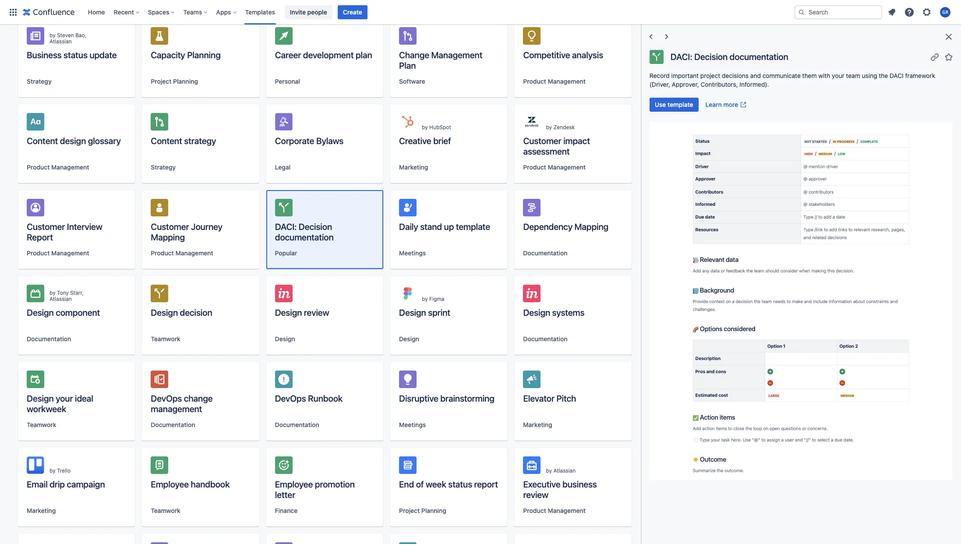 Task type: vqa. For each thing, say whether or not it's contained in the screenshot.
caption
no



Task type: describe. For each thing, give the bounding box(es) containing it.
management for report
[[51, 249, 89, 257]]

by tony starr, atlassian
[[50, 290, 84, 303]]

review inside executive business review
[[524, 490, 549, 500]]

design button for design sprint
[[399, 335, 420, 344]]

marketing for elevator
[[524, 421, 553, 429]]

(driver,
[[650, 81, 671, 88]]

business status update
[[27, 50, 117, 60]]

your inside the record important project decisions and communicate them with your team using the daci framework (driver, approver, contributors, informed).
[[833, 72, 845, 79]]

creative
[[399, 136, 432, 146]]

by figma
[[422, 296, 445, 303]]

project planning button for planning
[[151, 77, 198, 86]]

customer journey mapping
[[151, 222, 223, 242]]

management for mapping
[[176, 249, 213, 257]]

report
[[27, 232, 53, 242]]

employee promotion letter
[[275, 480, 355, 500]]

corporate
[[275, 136, 315, 146]]

software button
[[399, 77, 426, 86]]

brainstorming
[[441, 394, 495, 404]]

Search field
[[795, 5, 883, 19]]

legal
[[275, 164, 291, 171]]

your profile and preferences image
[[941, 7, 951, 17]]

disruptive
[[399, 394, 439, 404]]

project planning for of
[[399, 507, 447, 515]]

design for design systems
[[524, 308, 551, 318]]

design sprint
[[399, 308, 451, 318]]

interview
[[67, 222, 103, 232]]

recent
[[114, 8, 134, 16]]

invite people
[[290, 8, 327, 16]]

zendesk
[[554, 124, 575, 131]]

product management button for journey
[[151, 249, 213, 258]]

change
[[184, 394, 213, 404]]

customer interview report
[[27, 222, 103, 242]]

product management for business
[[524, 507, 586, 515]]

content for content strategy
[[151, 136, 182, 146]]

assessment
[[524, 146, 570, 157]]

product management button for business
[[524, 507, 586, 516]]

letter
[[275, 490, 296, 500]]

0 vertical spatial mapping
[[575, 222, 609, 232]]

creative brief
[[399, 136, 451, 146]]

steven
[[57, 32, 74, 39]]

employee for employee promotion letter
[[275, 480, 313, 490]]

contributors,
[[701, 81, 739, 88]]

people
[[308, 8, 327, 16]]

important
[[672, 72, 699, 79]]

design your ideal workweek
[[27, 394, 93, 414]]

product for competitive analysis
[[524, 78, 547, 85]]

more
[[724, 101, 739, 108]]

design button for design review
[[275, 335, 295, 344]]

personal button
[[275, 77, 300, 86]]

teamwork for design your ideal workweek
[[27, 421, 56, 429]]

business
[[27, 50, 62, 60]]

week
[[426, 480, 447, 490]]

component
[[56, 308, 100, 318]]

plan
[[399, 61, 416, 71]]

design for design sprint
[[399, 308, 426, 318]]

customer impact assessment
[[524, 136, 591, 157]]

finance button
[[275, 507, 298, 516]]

by for sprint
[[422, 296, 428, 303]]

meetings for disruptive
[[399, 421, 426, 429]]

by zendesk
[[546, 124, 575, 131]]

competitive analysis
[[524, 50, 604, 60]]

close image
[[944, 32, 955, 42]]

devops for devops runbook
[[275, 394, 306, 404]]

teamwork for design decision
[[151, 335, 181, 343]]

customer for mapping
[[151, 222, 189, 232]]

report
[[475, 480, 498, 490]]

design for design component
[[27, 308, 54, 318]]

capacity
[[151, 50, 185, 60]]

learn more
[[706, 101, 739, 108]]

elevator
[[524, 394, 555, 404]]

them
[[803, 72, 818, 79]]

home
[[88, 8, 105, 16]]

marketing button for elevator
[[524, 421, 553, 430]]

meetings button for disruptive
[[399, 421, 426, 430]]

product management for journey
[[151, 249, 213, 257]]

approver,
[[672, 81, 700, 88]]

competitive
[[524, 50, 571, 60]]

use
[[655, 101, 667, 108]]

management for assessment
[[548, 164, 586, 171]]

content for content design glossary
[[27, 136, 58, 146]]

handbook
[[191, 480, 230, 490]]

product management for design
[[27, 164, 89, 171]]

design
[[60, 136, 86, 146]]

marketing button for creative
[[399, 163, 429, 172]]

0 horizontal spatial decision
[[299, 222, 332, 232]]

atlassian for component
[[50, 296, 72, 303]]

apps
[[216, 8, 231, 16]]

employee handbook
[[151, 480, 230, 490]]

0 vertical spatial share link image
[[930, 52, 941, 62]]

systems
[[553, 308, 585, 318]]

end
[[399, 480, 414, 490]]

finance
[[275, 507, 298, 515]]

executive business review
[[524, 480, 597, 500]]

atlassian for status
[[50, 38, 72, 45]]

spaces
[[148, 8, 169, 16]]

0 vertical spatial planning
[[187, 50, 221, 60]]

of
[[416, 480, 424, 490]]

bylaws
[[316, 136, 344, 146]]

by steven bao, atlassian
[[50, 32, 86, 45]]

campaign
[[67, 480, 105, 490]]

create link
[[338, 5, 368, 19]]

bao,
[[75, 32, 86, 39]]

career development plan
[[275, 50, 373, 60]]

previous template image
[[646, 32, 657, 42]]

by for drip
[[50, 468, 56, 474]]

strategy for content strategy
[[151, 164, 176, 171]]

management
[[151, 404, 202, 414]]

popular
[[275, 249, 297, 257]]

help icon image
[[905, 7, 915, 17]]

documentation button for runbook
[[275, 421, 320, 430]]

corporate bylaws
[[275, 136, 344, 146]]

customer for report
[[27, 222, 65, 232]]

by for component
[[50, 290, 56, 296]]

ideal
[[75, 394, 93, 404]]

1 vertical spatial documentation
[[275, 232, 334, 242]]

popular button
[[275, 249, 297, 258]]

product for content design glossary
[[27, 164, 50, 171]]

product management button for interview
[[27, 249, 89, 258]]

strategy for business status update
[[27, 78, 52, 85]]

teamwork for employee handbook
[[151, 507, 181, 515]]

documentation for systems
[[524, 335, 568, 343]]

design for design your ideal workweek
[[27, 394, 54, 404]]

templates
[[245, 8, 275, 16]]

1 vertical spatial daci: decision documentation
[[275, 222, 334, 242]]

documentation for runbook
[[275, 421, 320, 429]]

invite
[[290, 8, 306, 16]]

by for business
[[546, 468, 552, 474]]

framework
[[906, 72, 936, 79]]

management down competitive analysis
[[548, 78, 586, 85]]

documentation button for systems
[[524, 335, 568, 344]]

software
[[399, 78, 426, 85]]

product management button for design
[[27, 163, 89, 172]]

product management for analysis
[[524, 78, 586, 85]]

product management for impact
[[524, 164, 586, 171]]

by for brief
[[422, 124, 428, 131]]

design component
[[27, 308, 100, 318]]

elevator pitch
[[524, 394, 577, 404]]



Task type: locate. For each thing, give the bounding box(es) containing it.
product management button down customer interview report
[[27, 249, 89, 258]]

by left trello
[[50, 468, 56, 474]]

1 horizontal spatial daci:
[[671, 52, 693, 62]]

1 meetings from the top
[[399, 249, 426, 257]]

0 horizontal spatial template
[[456, 222, 491, 232]]

workweek
[[27, 404, 66, 414]]

1 vertical spatial project
[[399, 507, 420, 515]]

strategy button down the 'business'
[[27, 77, 52, 86]]

atlassian inside by steven bao, atlassian
[[50, 38, 72, 45]]

2 meetings from the top
[[399, 421, 426, 429]]

meetings button for daily
[[399, 249, 426, 258]]

teamwork down design decision
[[151, 335, 181, 343]]

executive
[[524, 480, 561, 490]]

template inside button
[[668, 101, 694, 108]]

planning for capacity planning
[[173, 78, 198, 85]]

management down design
[[51, 164, 89, 171]]

0 vertical spatial review
[[304, 308, 330, 318]]

0 horizontal spatial customer
[[27, 222, 65, 232]]

project
[[151, 78, 172, 85], [399, 507, 420, 515]]

development
[[303, 50, 354, 60]]

employee up letter
[[275, 480, 313, 490]]

meetings for daily
[[399, 249, 426, 257]]

product management button down executive business review at the bottom right
[[524, 507, 586, 516]]

1 horizontal spatial documentation
[[730, 52, 789, 62]]

career
[[275, 50, 301, 60]]

the
[[880, 72, 889, 79]]

global element
[[5, 0, 794, 24]]

star daci: decision documentation image
[[944, 52, 955, 62]]

product management for interview
[[27, 249, 89, 257]]

management down executive business review at the bottom right
[[548, 507, 586, 515]]

by up 'creative brief'
[[422, 124, 428, 131]]

product management down assessment
[[524, 164, 586, 171]]

project planning
[[151, 78, 198, 85], [399, 507, 447, 515]]

business
[[563, 480, 597, 490]]

2 design button from the left
[[399, 335, 420, 344]]

meetings down disruptive
[[399, 421, 426, 429]]

2 vertical spatial teamwork
[[151, 507, 181, 515]]

1 horizontal spatial strategy
[[151, 164, 176, 171]]

status down by steven bao, atlassian
[[64, 50, 88, 60]]

documentation button down design component
[[27, 335, 71, 344]]

documentation down design component
[[27, 335, 71, 343]]

marketing down elevator at the right bottom of the page
[[524, 421, 553, 429]]

product management button for analysis
[[524, 77, 586, 86]]

0 vertical spatial decision
[[695, 52, 728, 62]]

project planning down of
[[399, 507, 447, 515]]

0 vertical spatial template
[[668, 101, 694, 108]]

by for impact
[[546, 124, 552, 131]]

teamwork button for design decision
[[151, 335, 181, 344]]

status right week
[[449, 480, 473, 490]]

2 vertical spatial planning
[[422, 507, 447, 515]]

2 employee from the left
[[275, 480, 313, 490]]

banner
[[0, 0, 962, 25]]

1 horizontal spatial marketing button
[[399, 163, 429, 172]]

planning
[[187, 50, 221, 60], [173, 78, 198, 85], [422, 507, 447, 515]]

product management button down assessment
[[524, 163, 586, 172]]

atlassian up design component
[[50, 296, 72, 303]]

teamwork button down employee handbook
[[151, 507, 181, 516]]

1 vertical spatial decision
[[299, 222, 332, 232]]

notification icon image
[[887, 7, 898, 17]]

0 horizontal spatial content
[[27, 136, 58, 146]]

product management down executive business review at the bottom right
[[524, 507, 586, 515]]

1 vertical spatial strategy
[[151, 164, 176, 171]]

decision
[[180, 308, 212, 318]]

0 horizontal spatial your
[[56, 394, 73, 404]]

marketing down creative
[[399, 164, 429, 171]]

star employee handbook image
[[238, 462, 249, 473]]

2 horizontal spatial marketing button
[[524, 421, 553, 430]]

0 vertical spatial daci: decision documentation
[[671, 52, 789, 62]]

star content strategy image
[[238, 118, 249, 129]]

by left tony
[[50, 290, 56, 296]]

1 vertical spatial project planning button
[[399, 507, 447, 516]]

0 vertical spatial marketing
[[399, 164, 429, 171]]

runbook
[[308, 394, 343, 404]]

content design glossary
[[27, 136, 121, 146]]

by up executive
[[546, 468, 552, 474]]

your right with
[[833, 72, 845, 79]]

product management button for impact
[[524, 163, 586, 172]]

1 horizontal spatial project
[[399, 507, 420, 515]]

project planning button
[[151, 77, 198, 86], [399, 507, 447, 516]]

1 design button from the left
[[275, 335, 295, 344]]

0 horizontal spatial mapping
[[151, 232, 185, 242]]

1 horizontal spatial design button
[[399, 335, 420, 344]]

by inside by tony starr, atlassian
[[50, 290, 56, 296]]

0 vertical spatial documentation
[[730, 52, 789, 62]]

content left strategy
[[151, 136, 182, 146]]

by hubspot
[[422, 124, 451, 131]]

product management down customer interview report
[[27, 249, 89, 257]]

1 vertical spatial teamwork button
[[27, 421, 56, 430]]

share link image
[[930, 52, 941, 62], [224, 462, 235, 473]]

management inside the change management plan
[[432, 50, 483, 60]]

2 content from the left
[[151, 136, 182, 146]]

daci: up popular
[[275, 222, 297, 232]]

1 vertical spatial meetings button
[[399, 421, 426, 430]]

employee for employee handbook
[[151, 480, 189, 490]]

documentation down 'design systems'
[[524, 335, 568, 343]]

documentation for component
[[27, 335, 71, 343]]

content
[[27, 136, 58, 146], [151, 136, 182, 146]]

0 horizontal spatial strategy button
[[27, 77, 52, 86]]

by trello
[[50, 468, 71, 474]]

atlassian up business status update
[[50, 38, 72, 45]]

documentation up popular
[[275, 232, 334, 242]]

management down customer journey mapping
[[176, 249, 213, 257]]

customer for assessment
[[524, 136, 562, 146]]

learn
[[706, 101, 722, 108]]

daci: decision documentation up popular
[[275, 222, 334, 242]]

strategy
[[27, 78, 52, 85], [151, 164, 176, 171]]

content strategy
[[151, 136, 216, 146]]

0 vertical spatial project planning
[[151, 78, 198, 85]]

teamwork down employee handbook
[[151, 507, 181, 515]]

1 vertical spatial meetings
[[399, 421, 426, 429]]

daily
[[399, 222, 419, 232]]

marketing for creative
[[399, 164, 429, 171]]

strategy down the 'business'
[[27, 78, 52, 85]]

product for executive business review
[[524, 507, 547, 515]]

1 horizontal spatial project planning
[[399, 507, 447, 515]]

0 horizontal spatial share link image
[[224, 462, 235, 473]]

0 horizontal spatial strategy
[[27, 78, 52, 85]]

employee left handbook
[[151, 480, 189, 490]]

2 devops from the left
[[275, 394, 306, 404]]

documentation up and on the top right of the page
[[730, 52, 789, 62]]

by atlassian
[[546, 468, 576, 474]]

1 horizontal spatial review
[[524, 490, 549, 500]]

project planning for planning
[[151, 78, 198, 85]]

documentation button down devops runbook
[[275, 421, 320, 430]]

project down capacity
[[151, 78, 172, 85]]

project planning down capacity
[[151, 78, 198, 85]]

meetings button down disruptive
[[399, 421, 426, 430]]

1 horizontal spatial mapping
[[575, 222, 609, 232]]

employee inside 'employee promotion letter'
[[275, 480, 313, 490]]

design for design decision
[[151, 308, 178, 318]]

strategy button for content strategy
[[151, 163, 176, 172]]

legal button
[[275, 163, 291, 172]]

by left steven
[[50, 32, 56, 39]]

end of week status report
[[399, 480, 498, 490]]

project for end
[[399, 507, 420, 515]]

1 horizontal spatial template
[[668, 101, 694, 108]]

templates link
[[243, 5, 278, 19]]

communicate
[[763, 72, 801, 79]]

1 vertical spatial project planning
[[399, 507, 447, 515]]

1 vertical spatial review
[[524, 490, 549, 500]]

using
[[863, 72, 878, 79]]

by for status
[[50, 32, 56, 39]]

project
[[701, 72, 721, 79]]

1 vertical spatial template
[[456, 222, 491, 232]]

strategy button down content strategy
[[151, 163, 176, 172]]

customer inside customer impact assessment
[[524, 136, 562, 146]]

design decision
[[151, 308, 212, 318]]

0 horizontal spatial project planning button
[[151, 77, 198, 86]]

1 vertical spatial share link image
[[224, 462, 235, 473]]

your inside design your ideal workweek
[[56, 394, 73, 404]]

1 employee from the left
[[151, 480, 189, 490]]

management down customer interview report
[[51, 249, 89, 257]]

sprint
[[428, 308, 451, 318]]

0 horizontal spatial project planning
[[151, 78, 198, 85]]

mapping
[[575, 222, 609, 232], [151, 232, 185, 242]]

1 vertical spatial daci:
[[275, 222, 297, 232]]

promotion
[[315, 480, 355, 490]]

plan
[[356, 50, 373, 60]]

strategy down content strategy
[[151, 164, 176, 171]]

dependency
[[524, 222, 573, 232]]

design review
[[275, 308, 330, 318]]

documentation button down dependency
[[524, 249, 568, 258]]

review
[[304, 308, 330, 318], [524, 490, 549, 500]]

customer up assessment
[[524, 136, 562, 146]]

0 vertical spatial teamwork button
[[151, 335, 181, 344]]

mapping inside customer journey mapping
[[151, 232, 185, 242]]

project for capacity
[[151, 78, 172, 85]]

documentation for mapping
[[524, 249, 568, 257]]

design button down design review
[[275, 335, 295, 344]]

product for customer interview report
[[27, 249, 50, 257]]

2 vertical spatial atlassian
[[554, 468, 576, 474]]

marketing button down email
[[27, 507, 56, 516]]

planning for end of week status report
[[422, 507, 447, 515]]

0 horizontal spatial project
[[151, 78, 172, 85]]

product for customer impact assessment
[[524, 164, 547, 171]]

customer inside customer interview report
[[27, 222, 65, 232]]

0 horizontal spatial devops
[[151, 394, 182, 404]]

personal
[[275, 78, 300, 85]]

documentation down management
[[151, 421, 195, 429]]

disruptive brainstorming
[[399, 394, 495, 404]]

management for review
[[548, 507, 586, 515]]

product management button down competitive
[[524, 77, 586, 86]]

1 vertical spatial teamwork
[[27, 421, 56, 429]]

create
[[343, 8, 363, 16]]

customer left the journey
[[151, 222, 189, 232]]

product management button down design
[[27, 163, 89, 172]]

meetings down "daily"
[[399, 249, 426, 257]]

home link
[[85, 5, 108, 19]]

1 horizontal spatial customer
[[151, 222, 189, 232]]

1 vertical spatial your
[[56, 394, 73, 404]]

1 horizontal spatial status
[[449, 480, 473, 490]]

template right up
[[456, 222, 491, 232]]

product management button down customer journey mapping
[[151, 249, 213, 258]]

design inside design your ideal workweek
[[27, 394, 54, 404]]

marketing button down creative
[[399, 163, 429, 172]]

1 horizontal spatial strategy button
[[151, 163, 176, 172]]

daci:
[[671, 52, 693, 62], [275, 222, 297, 232]]

design button down design sprint at the bottom of page
[[399, 335, 420, 344]]

1 vertical spatial atlassian
[[50, 296, 72, 303]]

1 meetings button from the top
[[399, 249, 426, 258]]

product management down design
[[27, 164, 89, 171]]

marketing button for email
[[27, 507, 56, 516]]

2 vertical spatial marketing button
[[27, 507, 56, 516]]

planning right capacity
[[187, 50, 221, 60]]

product management button
[[524, 77, 586, 86], [27, 163, 89, 172], [524, 163, 586, 172], [27, 249, 89, 258], [151, 249, 213, 258], [524, 507, 586, 516]]

by left 'figma'
[[422, 296, 428, 303]]

2 horizontal spatial customer
[[524, 136, 562, 146]]

1 horizontal spatial employee
[[275, 480, 313, 490]]

teams button
[[181, 5, 211, 19]]

1 horizontal spatial project planning button
[[399, 507, 447, 516]]

0 vertical spatial meetings button
[[399, 249, 426, 258]]

1 horizontal spatial your
[[833, 72, 845, 79]]

0 horizontal spatial daci: decision documentation
[[275, 222, 334, 242]]

meetings button down "daily"
[[399, 249, 426, 258]]

customer up report
[[27, 222, 65, 232]]

design for design review
[[275, 308, 302, 318]]

project planning button down capacity
[[151, 77, 198, 86]]

0 vertical spatial atlassian
[[50, 38, 72, 45]]

management down customer impact assessment
[[548, 164, 586, 171]]

2 vertical spatial teamwork button
[[151, 507, 181, 516]]

teamwork button down design decision
[[151, 335, 181, 344]]

0 vertical spatial project
[[151, 78, 172, 85]]

0 vertical spatial your
[[833, 72, 845, 79]]

1 devops from the left
[[151, 394, 182, 404]]

1 horizontal spatial decision
[[695, 52, 728, 62]]

documentation
[[730, 52, 789, 62], [275, 232, 334, 242]]

1 horizontal spatial devops
[[275, 394, 306, 404]]

1 vertical spatial marketing button
[[524, 421, 553, 430]]

by inside by steven bao, atlassian
[[50, 32, 56, 39]]

learn more link
[[701, 98, 753, 112]]

project planning button for of
[[399, 507, 447, 516]]

1 vertical spatial planning
[[173, 78, 198, 85]]

strategy
[[184, 136, 216, 146]]

planning down the capacity planning
[[173, 78, 198, 85]]

change
[[399, 50, 430, 60]]

banner containing home
[[0, 0, 962, 25]]

0 vertical spatial strategy button
[[27, 77, 52, 86]]

0 vertical spatial marketing button
[[399, 163, 429, 172]]

2 horizontal spatial marketing
[[524, 421, 553, 429]]

1 horizontal spatial share link image
[[930, 52, 941, 62]]

1 horizontal spatial content
[[151, 136, 182, 146]]

0 horizontal spatial marketing
[[27, 507, 56, 515]]

0 vertical spatial status
[[64, 50, 88, 60]]

confluence image
[[23, 7, 75, 17], [23, 7, 75, 17]]

management right 'change'
[[432, 50, 483, 60]]

design button
[[275, 335, 295, 344], [399, 335, 420, 344]]

project planning button down of
[[399, 507, 447, 516]]

product for customer journey mapping
[[151, 249, 174, 257]]

1 content from the left
[[27, 136, 58, 146]]

teamwork down workweek
[[27, 421, 56, 429]]

documentation button for change
[[151, 421, 195, 430]]

2 meetings button from the top
[[399, 421, 426, 430]]

1 vertical spatial strategy button
[[151, 163, 176, 172]]

meetings button
[[399, 249, 426, 258], [399, 421, 426, 430]]

devops change management
[[151, 394, 213, 414]]

devops runbook
[[275, 394, 343, 404]]

0 horizontal spatial review
[[304, 308, 330, 318]]

1 vertical spatial marketing
[[524, 421, 553, 429]]

marketing for email
[[27, 507, 56, 515]]

content left design
[[27, 136, 58, 146]]

drip
[[50, 480, 65, 490]]

marketing down email
[[27, 507, 56, 515]]

next template image
[[662, 32, 672, 42]]

0 vertical spatial project planning button
[[151, 77, 198, 86]]

marketing button down elevator at the right bottom of the page
[[524, 421, 553, 430]]

marketing button
[[399, 163, 429, 172], [524, 421, 553, 430], [27, 507, 56, 516]]

search image
[[799, 9, 806, 16]]

teamwork button for design your ideal workweek
[[27, 421, 56, 430]]

documentation down devops runbook
[[275, 421, 320, 429]]

up
[[444, 222, 454, 232]]

teamwork button for employee handbook
[[151, 507, 181, 516]]

devops inside devops change management
[[151, 394, 182, 404]]

with
[[819, 72, 831, 79]]

0 horizontal spatial daci:
[[275, 222, 297, 232]]

template right use
[[668, 101, 694, 108]]

devops up management
[[151, 394, 182, 404]]

documentation button for component
[[27, 335, 71, 344]]

0 horizontal spatial status
[[64, 50, 88, 60]]

management for glossary
[[51, 164, 89, 171]]

0 vertical spatial meetings
[[399, 249, 426, 257]]

your left ideal
[[56, 394, 73, 404]]

0 horizontal spatial employee
[[151, 480, 189, 490]]

apps button
[[214, 5, 240, 19]]

analysis
[[573, 50, 604, 60]]

0 vertical spatial strategy
[[27, 78, 52, 85]]

atlassian inside by tony starr, atlassian
[[50, 296, 72, 303]]

documentation for change
[[151, 421, 195, 429]]

appswitcher icon image
[[8, 7, 18, 17]]

documentation
[[524, 249, 568, 257], [27, 335, 71, 343], [524, 335, 568, 343], [151, 421, 195, 429], [275, 421, 320, 429]]

invite people button
[[285, 5, 333, 19]]

documentation down dependency
[[524, 249, 568, 257]]

email
[[27, 480, 48, 490]]

atlassian up executive business review at the bottom right
[[554, 468, 576, 474]]

design systems
[[524, 308, 585, 318]]

documentation button down 'design systems'
[[524, 335, 568, 344]]

devops left runbook
[[275, 394, 306, 404]]

0 horizontal spatial marketing button
[[27, 507, 56, 516]]

documentation button down management
[[151, 421, 195, 430]]

0 vertical spatial daci:
[[671, 52, 693, 62]]

0 horizontal spatial design button
[[275, 335, 295, 344]]

customer inside customer journey mapping
[[151, 222, 189, 232]]

1 horizontal spatial marketing
[[399, 164, 429, 171]]

settings icon image
[[922, 7, 933, 17]]

decision
[[695, 52, 728, 62], [299, 222, 332, 232]]

record
[[650, 72, 670, 79]]

product management down customer journey mapping
[[151, 249, 213, 257]]

1 vertical spatial status
[[449, 480, 473, 490]]

0 vertical spatial teamwork
[[151, 335, 181, 343]]

informed).
[[740, 81, 770, 88]]

share link image left star employee handbook image
[[224, 462, 235, 473]]

documentation button for mapping
[[524, 249, 568, 258]]

0 horizontal spatial documentation
[[275, 232, 334, 242]]

customer
[[524, 136, 562, 146], [27, 222, 65, 232], [151, 222, 189, 232]]

product management down competitive
[[524, 78, 586, 85]]

share link image left star daci: decision documentation icon
[[930, 52, 941, 62]]

use template button
[[650, 98, 699, 112]]

dependency mapping
[[524, 222, 609, 232]]

project down end
[[399, 507, 420, 515]]

daci: up important
[[671, 52, 693, 62]]

strategy button for business status update
[[27, 77, 52, 86]]

by left zendesk
[[546, 124, 552, 131]]

planning down week
[[422, 507, 447, 515]]

daci: decision documentation up the decisions
[[671, 52, 789, 62]]

devops for devops change management
[[151, 394, 182, 404]]

1 horizontal spatial daci: decision documentation
[[671, 52, 789, 62]]

2 vertical spatial marketing
[[27, 507, 56, 515]]

1 vertical spatial mapping
[[151, 232, 185, 242]]

tony
[[57, 290, 69, 296]]

teamwork button down workweek
[[27, 421, 56, 430]]

share link image
[[224, 118, 235, 129]]



